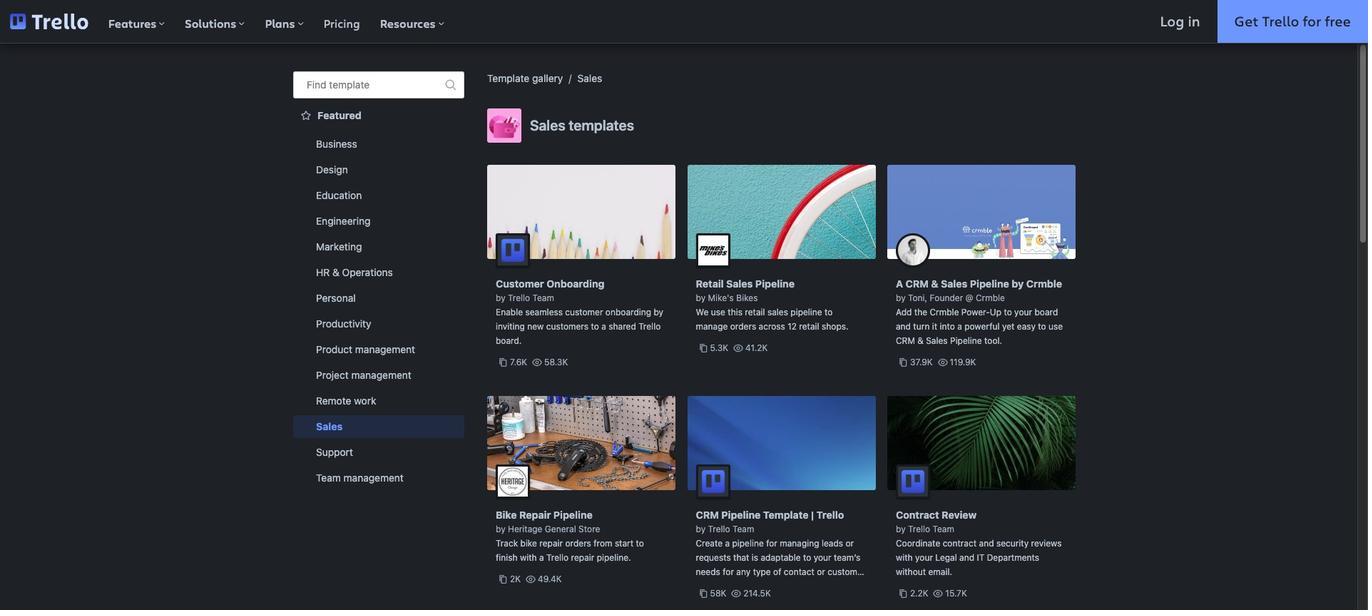 Task type: locate. For each thing, give the bounding box(es) containing it.
to down board
[[1038, 321, 1047, 332]]

1 vertical spatial crmble
[[976, 293, 1005, 303]]

trello up 49.4k
[[547, 552, 569, 563]]

0 horizontal spatial orders
[[565, 538, 591, 549]]

start
[[615, 538, 634, 549]]

1 horizontal spatial for
[[767, 538, 778, 549]]

1 horizontal spatial or
[[846, 538, 854, 549]]

0 vertical spatial orders
[[731, 321, 757, 332]]

management for product management
[[355, 343, 415, 355]]

hr & operations
[[316, 266, 393, 278]]

your up easy
[[1015, 307, 1033, 318]]

sales right sales icon
[[530, 117, 566, 133]]

0 horizontal spatial pipeline
[[732, 538, 764, 549]]

trello team image up create
[[696, 465, 730, 499]]

that
[[734, 552, 750, 563]]

1 horizontal spatial trello team image
[[696, 465, 730, 499]]

|
[[811, 509, 814, 521]]

featured
[[318, 109, 362, 121]]

pipeline inside crm pipeline template | trello by trello team create a pipeline for managing leads or requests that is adaptable to your team's needs for any type of contact or customer relationship management.
[[732, 538, 764, 549]]

2 vertical spatial crmble
[[930, 307, 959, 318]]

and up it
[[979, 538, 994, 549]]

team up seamless
[[533, 293, 554, 303]]

seamless
[[525, 307, 563, 318]]

founder
[[930, 293, 964, 303]]

to down managing at the bottom
[[803, 552, 812, 563]]

2 horizontal spatial your
[[1015, 307, 1033, 318]]

0 horizontal spatial crmble
[[930, 307, 959, 318]]

pipeline up the sales
[[756, 278, 795, 290]]

needs
[[696, 567, 721, 577]]

a inside bike repair pipeline by heritage general store track bike repair orders from start to finish with a trello repair pipeline.
[[539, 552, 544, 563]]

management down the 'productivity' 'link'
[[355, 343, 415, 355]]

2 horizontal spatial trello team image
[[896, 465, 931, 499]]

for up adaptable
[[767, 538, 778, 549]]

team inside customer onboarding by trello team enable seamless customer onboarding by inviting new customers to a shared trello board.
[[533, 293, 554, 303]]

2 vertical spatial and
[[960, 552, 975, 563]]

1 vertical spatial crm
[[896, 335, 915, 346]]

1 vertical spatial customer
[[828, 567, 866, 577]]

remote
[[316, 395, 351, 407]]

pipeline up that
[[732, 538, 764, 549]]

1 horizontal spatial orders
[[731, 321, 757, 332]]

for
[[1303, 11, 1322, 31], [767, 538, 778, 549], [723, 567, 734, 577]]

sales templates
[[530, 117, 634, 133]]

solutions button
[[175, 0, 255, 43]]

a up 49.4k
[[539, 552, 544, 563]]

without
[[896, 567, 926, 577]]

orders down store
[[565, 538, 591, 549]]

to inside crm pipeline template | trello by trello team create a pipeline for managing leads or requests that is adaptable to your team's needs for any type of contact or customer relationship management.
[[803, 552, 812, 563]]

0 vertical spatial sales link
[[578, 72, 602, 84]]

1 vertical spatial and
[[979, 538, 994, 549]]

find
[[307, 78, 327, 91]]

power-
[[962, 307, 990, 318]]

customer onboarding by trello team enable seamless customer onboarding by inviting new customers to a shared trello board.
[[496, 278, 664, 346]]

to inside customer onboarding by trello team enable seamless customer onboarding by inviting new customers to a shared trello board.
[[591, 321, 599, 332]]

0 horizontal spatial for
[[723, 567, 734, 577]]

by down 'a'
[[896, 293, 906, 303]]

trello up coordinate at the bottom right of page
[[908, 524, 931, 534]]

team down review
[[933, 524, 955, 534]]

& up founder
[[931, 278, 939, 290]]

orders
[[731, 321, 757, 332], [565, 538, 591, 549]]

sales icon image
[[487, 108, 522, 143]]

0 horizontal spatial sales link
[[293, 415, 465, 438]]

&
[[333, 266, 340, 278], [931, 278, 939, 290], [918, 335, 924, 346]]

trello team image
[[496, 233, 530, 268], [696, 465, 730, 499], [896, 465, 931, 499]]

pricing
[[324, 16, 360, 31]]

for left 'any'
[[723, 567, 734, 577]]

a left shared
[[602, 321, 606, 332]]

crm up the toni, at the right of page
[[906, 278, 929, 290]]

to inside retail sales pipeline by mike's bikes we use this retail sales pipeline to manage orders across 12 retail shops.
[[825, 307, 833, 318]]

management down support 'link'
[[344, 472, 404, 484]]

orders inside bike repair pipeline by heritage general store track bike repair orders from start to finish with a trello repair pipeline.
[[565, 538, 591, 549]]

1 horizontal spatial repair
[[571, 552, 595, 563]]

orders down this
[[731, 321, 757, 332]]

trello
[[1263, 11, 1300, 31], [508, 293, 530, 303], [639, 321, 661, 332], [817, 509, 844, 521], [708, 524, 730, 534], [908, 524, 931, 534], [547, 552, 569, 563]]

1 vertical spatial use
[[1049, 321, 1063, 332]]

0 horizontal spatial and
[[896, 321, 911, 332]]

toni,
[[908, 293, 928, 303]]

the
[[915, 307, 928, 318]]

5.3k
[[710, 343, 729, 353]]

by up create
[[696, 524, 706, 534]]

your down coordinate at the bottom right of page
[[916, 552, 933, 563]]

of
[[774, 567, 782, 577]]

crmble up up
[[976, 293, 1005, 303]]

any
[[737, 567, 751, 577]]

finish
[[496, 552, 518, 563]]

customer down team's
[[828, 567, 866, 577]]

0 horizontal spatial trello team image
[[496, 233, 530, 268]]

to up 'shops.'
[[825, 307, 833, 318]]

management
[[355, 343, 415, 355], [351, 369, 412, 381], [344, 472, 404, 484]]

sales inside retail sales pipeline by mike's bikes we use this retail sales pipeline to manage orders across 12 retail shops.
[[727, 278, 753, 290]]

plans
[[265, 16, 295, 31]]

your inside a crm & sales pipeline by crmble by toni, founder @ crmble add the crmble power-up to your board and turn it into a powerful yet easy to use crm & sales pipeline tool.
[[1015, 307, 1033, 318]]

a inside customer onboarding by trello team enable seamless customer onboarding by inviting new customers to a shared trello board.
[[602, 321, 606, 332]]

& right hr
[[333, 266, 340, 278]]

and down add
[[896, 321, 911, 332]]

template left |
[[763, 509, 809, 521]]

to right start
[[636, 538, 644, 549]]

58k
[[710, 588, 727, 599]]

1 horizontal spatial template
[[763, 509, 809, 521]]

get trello for free link
[[1218, 0, 1369, 43]]

0 vertical spatial crmble
[[1027, 278, 1063, 290]]

your down "leads"
[[814, 552, 832, 563]]

1 horizontal spatial customer
[[828, 567, 866, 577]]

onboarding
[[547, 278, 605, 290]]

by up enable
[[496, 293, 506, 303]]

pipeline up 12
[[791, 307, 823, 318]]

sales down "remote"
[[316, 420, 343, 432]]

0 horizontal spatial template
[[487, 72, 530, 84]]

sales link right gallery
[[578, 72, 602, 84]]

manage
[[696, 321, 728, 332]]

pipeline up create
[[722, 509, 761, 521]]

remote work
[[316, 395, 376, 407]]

team inside contract review by trello team coordinate contract and security reviews with your legal and it departments without email.
[[933, 524, 955, 534]]

use inside retail sales pipeline by mike's bikes we use this retail sales pipeline to manage orders across 12 retail shops.
[[711, 307, 726, 318]]

we
[[696, 307, 709, 318]]

sales up bikes
[[727, 278, 753, 290]]

remote work link
[[293, 390, 465, 412]]

2 horizontal spatial crmble
[[1027, 278, 1063, 290]]

product management
[[316, 343, 415, 355]]

plans button
[[255, 0, 314, 43]]

featured link
[[293, 104, 465, 127]]

personal link
[[293, 287, 465, 310]]

or up team's
[[846, 538, 854, 549]]

pipeline
[[756, 278, 795, 290], [970, 278, 1010, 290], [951, 335, 982, 346], [554, 509, 593, 521], [722, 509, 761, 521]]

0 horizontal spatial &
[[333, 266, 340, 278]]

retail down bikes
[[745, 307, 765, 318]]

by right the onboarding
[[654, 307, 664, 318]]

1 vertical spatial or
[[817, 567, 826, 577]]

crmble down founder
[[930, 307, 959, 318]]

template inside crm pipeline template | trello by trello team create a pipeline for managing leads or requests that is adaptable to your team's needs for any type of contact or customer relationship management.
[[763, 509, 809, 521]]

1 vertical spatial repair
[[571, 552, 595, 563]]

pipeline inside bike repair pipeline by heritage general store track bike repair orders from start to finish with a trello repair pipeline.
[[554, 509, 593, 521]]

1 horizontal spatial pipeline
[[791, 307, 823, 318]]

by down bike
[[496, 524, 506, 534]]

& down turn
[[918, 335, 924, 346]]

0 horizontal spatial retail
[[745, 307, 765, 318]]

2 vertical spatial management
[[344, 472, 404, 484]]

sales link up support 'link'
[[293, 415, 465, 438]]

0 horizontal spatial use
[[711, 307, 726, 318]]

0 horizontal spatial with
[[520, 552, 537, 563]]

retail
[[696, 278, 724, 290]]

engineering link
[[293, 210, 465, 233]]

orders inside retail sales pipeline by mike's bikes we use this retail sales pipeline to manage orders across 12 retail shops.
[[731, 321, 757, 332]]

customers
[[546, 321, 589, 332]]

repair down from
[[571, 552, 595, 563]]

0 vertical spatial for
[[1303, 11, 1322, 31]]

1 with from the left
[[520, 552, 537, 563]]

0 vertical spatial customer
[[565, 307, 603, 318]]

0 vertical spatial use
[[711, 307, 726, 318]]

retail sales pipeline by mike's bikes we use this retail sales pipeline to manage orders across 12 retail shops.
[[696, 278, 849, 332]]

management for project management
[[351, 369, 412, 381]]

team up that
[[733, 524, 755, 534]]

get
[[1235, 11, 1259, 31]]

features button
[[98, 0, 175, 43]]

0 horizontal spatial your
[[814, 552, 832, 563]]

with down bike
[[520, 552, 537, 563]]

by inside retail sales pipeline by mike's bikes we use this retail sales pipeline to manage orders across 12 retail shops.
[[696, 293, 706, 303]]

project management
[[316, 369, 412, 381]]

1 horizontal spatial your
[[916, 552, 933, 563]]

review
[[942, 509, 977, 521]]

pipeline down powerful
[[951, 335, 982, 346]]

a right create
[[725, 538, 730, 549]]

0 horizontal spatial customer
[[565, 307, 603, 318]]

repair down general
[[540, 538, 563, 549]]

by up we
[[696, 293, 706, 303]]

by down contract
[[896, 524, 906, 534]]

or
[[846, 538, 854, 549], [817, 567, 826, 577]]

trello up create
[[708, 524, 730, 534]]

add
[[896, 307, 912, 318]]

trello right get
[[1263, 11, 1300, 31]]

a right into
[[958, 321, 963, 332]]

1 vertical spatial for
[[767, 538, 778, 549]]

by
[[1012, 278, 1024, 290], [496, 293, 506, 303], [696, 293, 706, 303], [896, 293, 906, 303], [654, 307, 664, 318], [496, 524, 506, 534], [696, 524, 706, 534], [896, 524, 906, 534]]

enable
[[496, 307, 523, 318]]

trello image
[[10, 13, 88, 29], [10, 13, 88, 29]]

crm up create
[[696, 509, 719, 521]]

use down "mike's"
[[711, 307, 726, 318]]

crm down turn
[[896, 335, 915, 346]]

your
[[1015, 307, 1033, 318], [814, 552, 832, 563], [916, 552, 933, 563]]

pipeline
[[791, 307, 823, 318], [732, 538, 764, 549]]

customer up customers
[[565, 307, 603, 318]]

trello team image for customer
[[496, 233, 530, 268]]

management.
[[746, 581, 801, 592]]

0 vertical spatial management
[[355, 343, 415, 355]]

with up without
[[896, 552, 913, 563]]

templates
[[569, 117, 634, 133]]

relationship
[[696, 581, 743, 592]]

1 horizontal spatial retail
[[799, 321, 820, 332]]

operations
[[342, 266, 393, 278]]

pipeline inside crm pipeline template | trello by trello team create a pipeline for managing leads or requests that is adaptable to your team's needs for any type of contact or customer relationship management.
[[722, 509, 761, 521]]

1 vertical spatial sales link
[[293, 415, 465, 438]]

yet
[[1003, 321, 1015, 332]]

trello team image up 'customer'
[[496, 233, 530, 268]]

or right contact
[[817, 567, 826, 577]]

use down board
[[1049, 321, 1063, 332]]

track
[[496, 538, 518, 549]]

by inside contract review by trello team coordinate contract and security reviews with your legal and it departments without email.
[[896, 524, 906, 534]]

0 vertical spatial repair
[[540, 538, 563, 549]]

template
[[487, 72, 530, 84], [763, 509, 809, 521]]

0 vertical spatial and
[[896, 321, 911, 332]]

and left it
[[960, 552, 975, 563]]

to left shared
[[591, 321, 599, 332]]

1 vertical spatial orders
[[565, 538, 591, 549]]

0 vertical spatial or
[[846, 538, 854, 549]]

0 vertical spatial pipeline
[[791, 307, 823, 318]]

repair
[[540, 538, 563, 549], [571, 552, 595, 563]]

resources
[[380, 16, 436, 31]]

support
[[316, 446, 353, 458]]

heritage general store image
[[496, 465, 530, 499]]

management down product management link
[[351, 369, 412, 381]]

pipeline up general
[[554, 509, 593, 521]]

heritage
[[508, 524, 543, 534]]

2 horizontal spatial for
[[1303, 11, 1322, 31]]

up
[[990, 307, 1002, 318]]

customer inside customer onboarding by trello team enable seamless customer onboarding by inviting new customers to a shared trello board.
[[565, 307, 603, 318]]

retail right 12
[[799, 321, 820, 332]]

crmble up board
[[1027, 278, 1063, 290]]

2 with from the left
[[896, 552, 913, 563]]

trello team image for contract
[[896, 465, 931, 499]]

1 vertical spatial template
[[763, 509, 809, 521]]

into
[[940, 321, 955, 332]]

template left gallery
[[487, 72, 530, 84]]

gallery
[[532, 72, 563, 84]]

1 horizontal spatial use
[[1049, 321, 1063, 332]]

2 vertical spatial crm
[[696, 509, 719, 521]]

log in link
[[1144, 0, 1218, 43]]

powerful
[[965, 321, 1000, 332]]

trello team image up contract
[[896, 465, 931, 499]]

1 horizontal spatial with
[[896, 552, 913, 563]]

1 vertical spatial management
[[351, 369, 412, 381]]

41.2k
[[746, 343, 768, 353]]

1 vertical spatial pipeline
[[732, 538, 764, 549]]

for left free
[[1303, 11, 1322, 31]]

bike
[[521, 538, 537, 549]]

a inside crm pipeline template | trello by trello team create a pipeline for managing leads or requests that is adaptable to your team's needs for any type of contact or customer relationship management.
[[725, 538, 730, 549]]



Task type: vqa. For each thing, say whether or not it's contained in the screenshot.


Task type: describe. For each thing, give the bounding box(es) containing it.
business link
[[293, 133, 465, 156]]

use inside a crm & sales pipeline by crmble by toni, founder @ crmble add the crmble power-up to your board and turn it into a powerful yet easy to use crm & sales pipeline tool.
[[1049, 321, 1063, 332]]

hr
[[316, 266, 330, 278]]

template
[[329, 78, 370, 91]]

solutions
[[185, 16, 237, 31]]

15.7k
[[946, 588, 967, 599]]

contract
[[896, 509, 940, 521]]

find template
[[307, 78, 370, 91]]

crm inside crm pipeline template | trello by trello team create a pipeline for managing leads or requests that is adaptable to your team's needs for any type of contact or customer relationship management.
[[696, 509, 719, 521]]

58.3k
[[544, 357, 568, 367]]

support link
[[293, 441, 465, 464]]

new
[[527, 321, 544, 332]]

by inside bike repair pipeline by heritage general store track bike repair orders from start to finish with a trello repair pipeline.
[[496, 524, 506, 534]]

across
[[759, 321, 786, 332]]

@
[[966, 293, 974, 303]]

your inside contract review by trello team coordinate contract and security reviews with your legal and it departments without email.
[[916, 552, 933, 563]]

1 vertical spatial retail
[[799, 321, 820, 332]]

create
[[696, 538, 723, 549]]

turn
[[914, 321, 930, 332]]

tool.
[[985, 335, 1003, 346]]

0 horizontal spatial or
[[817, 567, 826, 577]]

get trello for free
[[1235, 11, 1352, 31]]

shops.
[[822, 321, 849, 332]]

managing
[[780, 538, 820, 549]]

0 vertical spatial crm
[[906, 278, 929, 290]]

trello down 'customer'
[[508, 293, 530, 303]]

sales
[[768, 307, 789, 318]]

log
[[1161, 11, 1185, 31]]

pipeline inside retail sales pipeline by mike's bikes we use this retail sales pipeline to manage orders across 12 retail shops.
[[791, 307, 823, 318]]

design
[[316, 163, 348, 176]]

education
[[316, 189, 362, 201]]

work
[[354, 395, 376, 407]]

contact
[[784, 567, 815, 577]]

management for team management
[[344, 472, 404, 484]]

repair
[[519, 509, 551, 521]]

1 horizontal spatial and
[[960, 552, 975, 563]]

contract
[[943, 538, 977, 549]]

contract review by trello team coordinate contract and security reviews with your legal and it departments without email.
[[896, 509, 1062, 577]]

0 horizontal spatial repair
[[540, 538, 563, 549]]

education link
[[293, 184, 465, 207]]

trello inside contract review by trello team coordinate contract and security reviews with your legal and it departments without email.
[[908, 524, 931, 534]]

team management
[[316, 472, 404, 484]]

trello inside bike repair pipeline by heritage general store track bike repair orders from start to finish with a trello repair pipeline.
[[547, 552, 569, 563]]

requests
[[696, 552, 731, 563]]

team inside crm pipeline template | trello by trello team create a pipeline for managing leads or requests that is adaptable to your team's needs for any type of contact or customer relationship management.
[[733, 524, 755, 534]]

1 horizontal spatial crmble
[[976, 293, 1005, 303]]

2 vertical spatial for
[[723, 567, 734, 577]]

to inside bike repair pipeline by heritage general store track bike repair orders from start to finish with a trello repair pipeline.
[[636, 538, 644, 549]]

with inside contract review by trello team coordinate contract and security reviews with your legal and it departments without email.
[[896, 552, 913, 563]]

personal
[[316, 292, 356, 304]]

coordinate
[[896, 538, 941, 549]]

marketing
[[316, 240, 362, 253]]

in
[[1188, 11, 1201, 31]]

resources button
[[370, 0, 454, 43]]

log in
[[1161, 11, 1201, 31]]

departments
[[987, 552, 1040, 563]]

a crm & sales pipeline by crmble by toni, founder @ crmble add the crmble power-up to your board and turn it into a powerful yet easy to use crm & sales pipeline tool.
[[896, 278, 1063, 346]]

free
[[1325, 11, 1352, 31]]

2 horizontal spatial &
[[931, 278, 939, 290]]

toni, founder @ crmble image
[[896, 233, 931, 268]]

it
[[933, 321, 938, 332]]

this
[[728, 307, 743, 318]]

a inside a crm & sales pipeline by crmble by toni, founder @ crmble add the crmble power-up to your board and turn it into a powerful yet easy to use crm & sales pipeline tool.
[[958, 321, 963, 332]]

project management link
[[293, 364, 465, 387]]

productivity link
[[293, 313, 465, 335]]

trello down the onboarding
[[639, 321, 661, 332]]

team down support
[[316, 472, 341, 484]]

by up easy
[[1012, 278, 1024, 290]]

product
[[316, 343, 353, 355]]

a
[[896, 278, 903, 290]]

crm pipeline template | trello by trello team create a pipeline for managing leads or requests that is adaptable to your team's needs for any type of contact or customer relationship management.
[[696, 509, 866, 592]]

1 horizontal spatial &
[[918, 335, 924, 346]]

legal
[[936, 552, 957, 563]]

customer inside crm pipeline template | trello by trello team create a pipeline for managing leads or requests that is adaptable to your team's needs for any type of contact or customer relationship management.
[[828, 567, 866, 577]]

pricing link
[[314, 0, 370, 43]]

sales up founder
[[941, 278, 968, 290]]

Find template field
[[293, 71, 465, 98]]

leads
[[822, 538, 844, 549]]

0 vertical spatial retail
[[745, 307, 765, 318]]

product management link
[[293, 338, 465, 361]]

37.9k
[[911, 357, 933, 367]]

features
[[108, 16, 157, 31]]

template gallery
[[487, 72, 563, 84]]

to right up
[[1004, 307, 1012, 318]]

trello team image for crm
[[696, 465, 730, 499]]

with inside bike repair pipeline by heritage general store track bike repair orders from start to finish with a trello repair pipeline.
[[520, 552, 537, 563]]

1 horizontal spatial sales link
[[578, 72, 602, 84]]

engineering
[[316, 215, 371, 227]]

mike's
[[708, 293, 734, 303]]

2 horizontal spatial and
[[979, 538, 994, 549]]

store
[[579, 524, 600, 534]]

design link
[[293, 158, 465, 181]]

mike's bikes image
[[696, 233, 730, 268]]

bike repair pipeline by heritage general store track bike repair orders from start to finish with a trello repair pipeline.
[[496, 509, 644, 563]]

by inside crm pipeline template | trello by trello team create a pipeline for managing leads or requests that is adaptable to your team's needs for any type of contact or customer relationship management.
[[696, 524, 706, 534]]

it
[[977, 552, 985, 563]]

general
[[545, 524, 576, 534]]

7.6k
[[510, 357, 527, 367]]

and inside a crm & sales pipeline by crmble by toni, founder @ crmble add the crmble power-up to your board and turn it into a powerful yet easy to use crm & sales pipeline tool.
[[896, 321, 911, 332]]

security
[[997, 538, 1029, 549]]

bikes
[[737, 293, 758, 303]]

pipeline.
[[597, 552, 631, 563]]

onboarding
[[606, 307, 652, 318]]

2.2k
[[911, 588, 929, 599]]

inviting
[[496, 321, 525, 332]]

pipeline inside retail sales pipeline by mike's bikes we use this retail sales pipeline to manage orders across 12 retail shops.
[[756, 278, 795, 290]]

trello right |
[[817, 509, 844, 521]]

0 vertical spatial template
[[487, 72, 530, 84]]

your inside crm pipeline template | trello by trello team create a pipeline for managing leads or requests that is adaptable to your team's needs for any type of contact or customer relationship management.
[[814, 552, 832, 563]]

sales down the "it"
[[926, 335, 948, 346]]

sales right gallery
[[578, 72, 602, 84]]

reviews
[[1032, 538, 1062, 549]]

project
[[316, 369, 349, 381]]

hr & operations link
[[293, 261, 465, 284]]

business
[[316, 138, 357, 150]]

marketing link
[[293, 235, 465, 258]]

pipeline up the @
[[970, 278, 1010, 290]]



